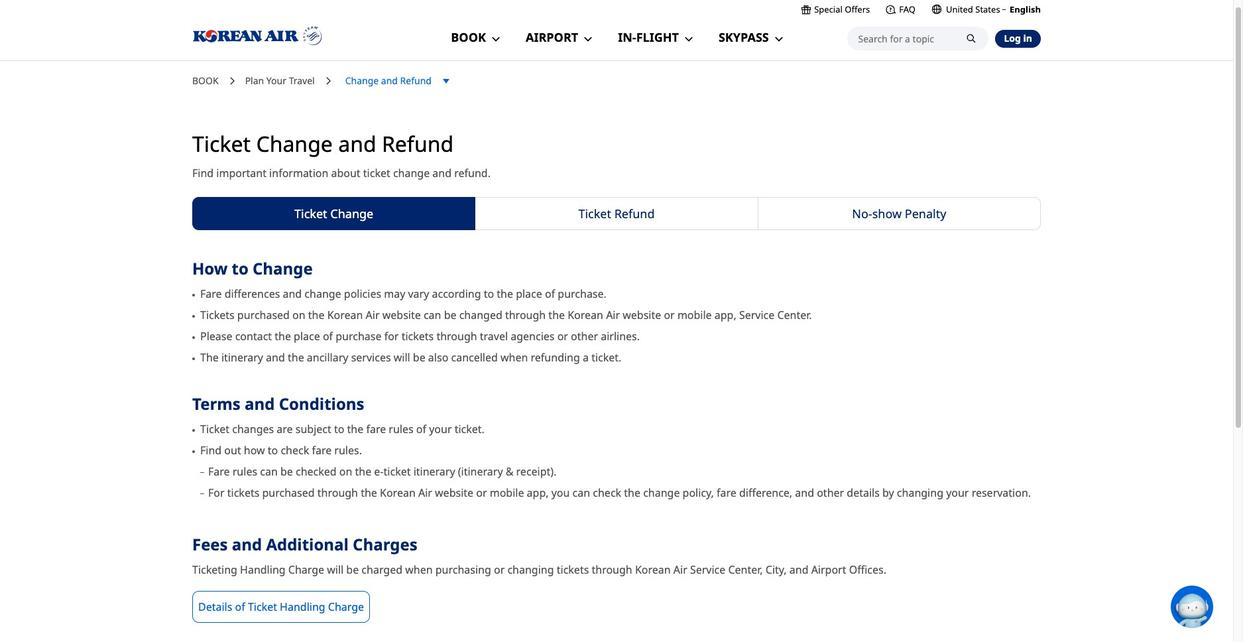 Task type: locate. For each thing, give the bounding box(es) containing it.
2 horizontal spatial website
[[623, 308, 662, 322]]

1 horizontal spatial for
[[891, 32, 903, 45]]

0 horizontal spatial tickets
[[227, 486, 260, 500]]

0 vertical spatial purchased
[[237, 308, 290, 322]]

2 vertical spatial change
[[644, 486, 680, 500]]

itinerary inside ticket changes are subject to the fare rules of your ticket. find out how to check fare rules. fare rules can be checked on the e-ticket itinerary (itinerary & receipt). for tickets purchased through the korean air website or mobile app, you can check the change policy, fare difference, and other details by changing your reservation.
[[414, 464, 455, 479]]

fare up tickets
[[200, 287, 222, 301]]

tickets
[[402, 329, 434, 344], [227, 486, 260, 500], [557, 563, 589, 577]]

the
[[497, 287, 513, 301], [308, 308, 325, 322], [549, 308, 565, 322], [275, 329, 291, 344], [288, 350, 304, 365], [347, 422, 364, 437], [355, 464, 372, 479], [361, 486, 377, 500], [624, 486, 641, 500]]

0 vertical spatial when
[[501, 350, 528, 365]]

0 horizontal spatial changing
[[508, 563, 554, 577]]

log in
[[1005, 32, 1033, 44]]

0 vertical spatial app,
[[715, 308, 737, 322]]

1 vertical spatial purchased
[[262, 486, 315, 500]]

can for website
[[424, 308, 441, 322]]

0 horizontal spatial when
[[405, 563, 433, 577]]

1 horizontal spatial service
[[740, 308, 775, 322]]

0 vertical spatial fare
[[200, 287, 222, 301]]

change
[[393, 166, 430, 181], [305, 287, 341, 301], [644, 486, 680, 500]]

fare
[[200, 287, 222, 301], [208, 464, 230, 479]]

1 vertical spatial will
[[327, 563, 344, 577]]

purchased
[[237, 308, 290, 322], [262, 486, 315, 500]]

1 vertical spatial app,
[[527, 486, 549, 500]]

also
[[428, 350, 449, 365]]

2 horizontal spatial change
[[644, 486, 680, 500]]

1 vertical spatial fare
[[208, 464, 230, 479]]

1 vertical spatial place
[[294, 329, 320, 344]]

according
[[432, 287, 481, 301]]

to up changed
[[484, 287, 494, 301]]

0 vertical spatial a
[[906, 32, 911, 45]]

on down the how to change
[[293, 308, 306, 322]]

change left policies at the top left of page
[[305, 287, 341, 301]]

website down the (itinerary
[[435, 486, 474, 500]]

find left important
[[192, 166, 214, 181]]

0 horizontal spatial charge
[[288, 563, 324, 577]]

the up agencies
[[549, 308, 565, 322]]

1 horizontal spatial will
[[394, 350, 410, 365]]

plan
[[245, 74, 264, 87]]

0 horizontal spatial other
[[571, 329, 598, 344]]

plan your travel
[[245, 74, 315, 87]]

0 vertical spatial ticket
[[363, 166, 391, 181]]

website up airlines.
[[623, 308, 662, 322]]

changed
[[459, 308, 503, 322]]

0 horizontal spatial mobile
[[490, 486, 524, 500]]

1 horizontal spatial changing
[[897, 486, 944, 500]]

a left topic
[[906, 32, 911, 45]]

airport
[[812, 563, 847, 577]]

change left the refund.
[[393, 166, 430, 181]]

the left ancillary
[[288, 350, 304, 365]]

1 vertical spatial find
[[200, 443, 222, 458]]

website
[[383, 308, 421, 322], [623, 308, 662, 322], [435, 486, 474, 500]]

can down vary
[[424, 308, 441, 322]]

check right you
[[593, 486, 622, 500]]

when down agencies
[[501, 350, 528, 365]]

on
[[293, 308, 306, 322], [340, 464, 353, 479]]

and
[[381, 74, 398, 87], [338, 129, 377, 158], [433, 166, 452, 181], [283, 287, 302, 301], [266, 350, 285, 365], [245, 393, 275, 415], [796, 486, 815, 500], [232, 533, 262, 555], [790, 563, 809, 577]]

charge
[[288, 563, 324, 577], [328, 600, 364, 614]]

can right you
[[573, 486, 591, 500]]

city,
[[766, 563, 787, 577]]

0 horizontal spatial ticket.
[[455, 422, 485, 437]]

changing
[[897, 486, 944, 500], [508, 563, 554, 577]]

a right refunding
[[583, 350, 589, 365]]

0 vertical spatial tickets
[[402, 329, 434, 344]]

1 horizontal spatial website
[[435, 486, 474, 500]]

ticket. up the (itinerary
[[455, 422, 485, 437]]

0 vertical spatial service
[[740, 308, 775, 322]]

can inside fare differences and change policies may vary according to the place of purchase. tickets purchased on the korean air website can be changed through the korean air website or mobile app, service center. please contact the place of purchase for tickets through travel agencies or other airlines. the itinerary and the ancillary services will be also cancelled when refunding a ticket.
[[424, 308, 441, 322]]

offers
[[845, 3, 871, 15]]

2 vertical spatial tickets
[[557, 563, 589, 577]]

1 horizontal spatial when
[[501, 350, 528, 365]]

ticket
[[192, 129, 251, 158], [295, 206, 327, 222], [579, 206, 612, 222], [200, 422, 230, 437], [248, 600, 277, 614]]

other inside ticket changes are subject to the fare rules of your ticket. find out how to check fare rules. fare rules can be checked on the e-ticket itinerary (itinerary & receipt). for tickets purchased through the korean air website or mobile app, you can check the change policy, fare difference, and other details by changing your reservation.
[[817, 486, 845, 500]]

change left the policy,
[[644, 486, 680, 500]]

0 horizontal spatial can
[[260, 464, 278, 479]]

0 vertical spatial itinerary
[[222, 350, 263, 365]]

contact
[[235, 329, 272, 344]]

1 horizontal spatial check
[[593, 486, 622, 500]]

are
[[277, 422, 293, 437]]

1 vertical spatial tickets
[[227, 486, 260, 500]]

1 vertical spatial ticket.
[[455, 422, 485, 437]]

the up ancillary
[[308, 308, 325, 322]]

the up rules.
[[347, 422, 364, 437]]

on down rules.
[[340, 464, 353, 479]]

1 vertical spatial check
[[593, 486, 622, 500]]

handling inside button
[[280, 600, 325, 614]]

itinerary left the (itinerary
[[414, 464, 455, 479]]

0 vertical spatial can
[[424, 308, 441, 322]]

app, inside ticket changes are subject to the fare rules of your ticket. find out how to check fare rules. fare rules can be checked on the e-ticket itinerary (itinerary & receipt). for tickets purchased through the korean air website or mobile app, you can check the change policy, fare difference, and other details by changing your reservation.
[[527, 486, 549, 500]]

1 vertical spatial for
[[385, 329, 399, 344]]

will
[[394, 350, 410, 365], [327, 563, 344, 577]]

1 vertical spatial can
[[260, 464, 278, 479]]

other left the details
[[817, 486, 845, 500]]

change down about
[[331, 206, 374, 222]]

1 horizontal spatial can
[[424, 308, 441, 322]]

1 vertical spatial your
[[947, 486, 970, 500]]

how
[[192, 257, 228, 279]]

conditions
[[279, 393, 364, 415]]

search for a topic button
[[848, 27, 989, 50]]

a inside search for a topic 'button'
[[906, 32, 911, 45]]

place up agencies
[[516, 287, 543, 301]]

0 horizontal spatial place
[[294, 329, 320, 344]]

air inside ticket changes are subject to the fare rules of your ticket. find out how to check fare rules. fare rules can be checked on the e-ticket itinerary (itinerary & receipt). for tickets purchased through the korean air website or mobile app, you can check the change policy, fare difference, and other details by changing your reservation.
[[419, 486, 432, 500]]

change
[[345, 74, 379, 87], [256, 129, 333, 158], [331, 206, 374, 222], [253, 257, 313, 279]]

agencies
[[511, 329, 555, 344]]

fare up checked
[[312, 443, 332, 458]]

service left center.
[[740, 308, 775, 322]]

0 vertical spatial your
[[429, 422, 452, 437]]

other left airlines.
[[571, 329, 598, 344]]

be left checked
[[281, 464, 293, 479]]

2 vertical spatial refund
[[615, 206, 655, 222]]

other inside fare differences and change policies may vary according to the place of purchase. tickets purchased on the korean air website can be changed through the korean air website or mobile app, service center. please contact the place of purchase for tickets through travel agencies or other airlines. the itinerary and the ancillary services will be also cancelled when refunding a ticket.
[[571, 329, 598, 344]]

mobile inside fare differences and change policies may vary according to the place of purchase. tickets purchased on the korean air website can be changed through the korean air website or mobile app, service center. please contact the place of purchase for tickets through travel agencies or other airlines. the itinerary and the ancillary services will be also cancelled when refunding a ticket.
[[678, 308, 712, 322]]

ticket for ticket refund
[[579, 206, 612, 222]]

0 vertical spatial ticket.
[[592, 350, 622, 365]]

rules
[[389, 422, 414, 437], [233, 464, 257, 479]]

mobile
[[678, 308, 712, 322], [490, 486, 524, 500]]

for up services
[[385, 329, 399, 344]]

find important information about ticket change and refund.
[[192, 166, 491, 181]]

for right "search"
[[891, 32, 903, 45]]

service
[[740, 308, 775, 322], [691, 563, 726, 577]]

purchase
[[336, 329, 382, 344]]

0 horizontal spatial fare
[[312, 443, 332, 458]]

no-
[[853, 206, 873, 222]]

and inside ticket changes are subject to the fare rules of your ticket. find out how to check fare rules. fare rules can be checked on the e-ticket itinerary (itinerary & receipt). for tickets purchased through the korean air website or mobile app, you can check the change policy, fare difference, and other details by changing your reservation.
[[796, 486, 815, 500]]

0 vertical spatial place
[[516, 287, 543, 301]]

1 horizontal spatial fare
[[366, 422, 386, 437]]

0 horizontal spatial for
[[385, 329, 399, 344]]

1 horizontal spatial ticket.
[[592, 350, 622, 365]]

other
[[571, 329, 598, 344], [817, 486, 845, 500]]

air
[[338, 19, 352, 33], [366, 308, 380, 322], [606, 308, 620, 322], [419, 486, 432, 500], [674, 563, 688, 577]]

0 vertical spatial fare
[[366, 422, 386, 437]]

1 horizontal spatial rules
[[389, 422, 414, 437]]

check
[[281, 443, 309, 458], [593, 486, 622, 500]]

english
[[1010, 3, 1042, 15]]

subject
[[296, 422, 332, 437]]

0 vertical spatial handling
[[240, 563, 286, 577]]

2 vertical spatial can
[[573, 486, 591, 500]]

be
[[444, 308, 457, 322], [413, 350, 426, 365], [281, 464, 293, 479], [347, 563, 359, 577]]

2 horizontal spatial can
[[573, 486, 591, 500]]

1 horizontal spatial place
[[516, 287, 543, 301]]

0 vertical spatial mobile
[[678, 308, 712, 322]]

ticket refund
[[579, 206, 655, 222]]

ticket inside ticket changes are subject to the fare rules of your ticket. find out how to check fare rules. fare rules can be checked on the e-ticket itinerary (itinerary & receipt). for tickets purchased through the korean air website or mobile app, you can check the change policy, fare difference, and other details by changing your reservation.
[[200, 422, 230, 437]]

purchased inside ticket changes are subject to the fare rules of your ticket. find out how to check fare rules. fare rules can be checked on the e-ticket itinerary (itinerary & receipt). for tickets purchased through the korean air website or mobile app, you can check the change policy, fare difference, and other details by changing your reservation.
[[262, 486, 315, 500]]

tickets inside ticket changes are subject to the fare rules of your ticket. find out how to check fare rules. fare rules can be checked on the e-ticket itinerary (itinerary & receipt). for tickets purchased through the korean air website or mobile app, you can check the change policy, fare difference, and other details by changing your reservation.
[[227, 486, 260, 500]]

log
[[1005, 32, 1022, 44]]

service inside fare differences and change policies may vary according to the place of purchase. tickets purchased on the korean air website can be changed through the korean air website or mobile app, service center. please contact the place of purchase for tickets through travel agencies or other airlines. the itinerary and the ancillary services will be also cancelled when refunding a ticket.
[[740, 308, 775, 322]]

when right charged
[[405, 563, 433, 577]]

2 horizontal spatial tickets
[[557, 563, 589, 577]]

the down e-
[[361, 486, 377, 500]]

on inside ticket changes are subject to the fare rules of your ticket. find out how to check fare rules. fare rules can be checked on the e-ticket itinerary (itinerary & receipt). for tickets purchased through the korean air website or mobile app, you can check the change policy, fare difference, and other details by changing your reservation.
[[340, 464, 353, 479]]

1 horizontal spatial on
[[340, 464, 353, 479]]

fare up e-
[[366, 422, 386, 437]]

center,
[[729, 563, 763, 577]]

0 vertical spatial for
[[891, 32, 903, 45]]

additional
[[266, 533, 349, 555]]

purchased up 'contact'
[[237, 308, 290, 322]]

through inside ticket changes are subject to the fare rules of your ticket. find out how to check fare rules. fare rules can be checked on the e-ticket itinerary (itinerary & receipt). for tickets purchased through the korean air website or mobile app, you can check the change policy, fare difference, and other details by changing your reservation.
[[318, 486, 358, 500]]

the
[[200, 350, 219, 365]]

fare right the policy,
[[717, 486, 737, 500]]

0 vertical spatial will
[[394, 350, 410, 365]]

refund
[[400, 74, 432, 87], [382, 129, 454, 158], [615, 206, 655, 222]]

ticket. down airlines.
[[592, 350, 622, 365]]

0 vertical spatial refund
[[400, 74, 432, 87]]

of inside button
[[235, 600, 245, 614]]

website down may
[[383, 308, 421, 322]]

for inside 'button'
[[891, 32, 903, 45]]

no-show penalty link
[[758, 197, 1041, 230]]

1 vertical spatial on
[[340, 464, 353, 479]]

important
[[216, 166, 267, 181]]

fees
[[192, 533, 228, 555]]

fare
[[366, 422, 386, 437], [312, 443, 332, 458], [717, 486, 737, 500]]

1 vertical spatial charge
[[328, 600, 364, 614]]

1 vertical spatial fare
[[312, 443, 332, 458]]

0 horizontal spatial itinerary
[[222, 350, 263, 365]]

ticket inside ticket changes are subject to the fare rules of your ticket. find out how to check fare rules. fare rules can be checked on the e-ticket itinerary (itinerary & receipt). for tickets purchased through the korean air website or mobile app, you can check the change policy, fare difference, and other details by changing your reservation.
[[384, 464, 411, 479]]

1 horizontal spatial mobile
[[678, 308, 712, 322]]

check down are
[[281, 443, 309, 458]]

handling down fees and additional charges
[[280, 600, 325, 614]]

change up information
[[256, 129, 333, 158]]

to
[[232, 257, 249, 279], [484, 287, 494, 301], [334, 422, 345, 437], [268, 443, 278, 458]]

2 horizontal spatial fare
[[717, 486, 737, 500]]

handling
[[240, 563, 286, 577], [280, 600, 325, 614]]

0 horizontal spatial change
[[305, 287, 341, 301]]

on inside fare differences and change policies may vary according to the place of purchase. tickets purchased on the korean air website can be changed through the korean air website or mobile app, service center. please contact the place of purchase for tickets through travel agencies or other airlines. the itinerary and the ancillary services will be also cancelled when refunding a ticket.
[[293, 308, 306, 322]]

1 horizontal spatial change
[[393, 166, 430, 181]]

fare inside fare differences and change policies may vary according to the place of purchase. tickets purchased on the korean air website can be changed through the korean air website or mobile app, service center. please contact the place of purchase for tickets through travel agencies or other airlines. the itinerary and the ancillary services will be also cancelled when refunding a ticket.
[[200, 287, 222, 301]]

1 vertical spatial handling
[[280, 600, 325, 614]]

be left the also
[[413, 350, 426, 365]]

service left center,
[[691, 563, 726, 577]]

fare up for
[[208, 464, 230, 479]]

handling up details of ticket handling charge
[[240, 563, 286, 577]]

your
[[429, 422, 452, 437], [947, 486, 970, 500]]

find left out in the left of the page
[[200, 443, 222, 458]]

1 vertical spatial change
[[305, 287, 341, 301]]

charge down additional
[[288, 563, 324, 577]]

change inside fare differences and change policies may vary according to the place of purchase. tickets purchased on the korean air website can be changed through the korean air website or mobile app, service center. please contact the place of purchase for tickets through travel agencies or other airlines. the itinerary and the ancillary services will be also cancelled when refunding a ticket.
[[305, 287, 341, 301]]

korean
[[300, 19, 336, 33], [328, 308, 363, 322], [568, 308, 604, 322], [380, 486, 416, 500], [635, 563, 671, 577]]

united states
[[947, 3, 1001, 15]]

will inside fare differences and change policies may vary according to the place of purchase. tickets purchased on the korean air website can be changed through the korean air website or mobile app, service center. please contact the place of purchase for tickets through travel agencies or other airlines. the itinerary and the ancillary services will be also cancelled when refunding a ticket.
[[394, 350, 410, 365]]

0 vertical spatial other
[[571, 329, 598, 344]]

you
[[552, 486, 570, 500]]

0 horizontal spatial service
[[691, 563, 726, 577]]

1 horizontal spatial a
[[906, 32, 911, 45]]

0 vertical spatial on
[[293, 308, 306, 322]]

1 horizontal spatial other
[[817, 486, 845, 500]]

0 horizontal spatial a
[[583, 350, 589, 365]]

will down additional
[[327, 563, 344, 577]]

a
[[906, 32, 911, 45], [583, 350, 589, 365]]

can down how
[[260, 464, 278, 479]]

0 vertical spatial charge
[[288, 563, 324, 577]]

1 vertical spatial itinerary
[[414, 464, 455, 479]]

will right services
[[394, 350, 410, 365]]

1 vertical spatial other
[[817, 486, 845, 500]]

change up differences
[[253, 257, 313, 279]]

1 horizontal spatial tickets
[[402, 329, 434, 344]]

be left charged
[[347, 563, 359, 577]]

0 horizontal spatial check
[[281, 443, 309, 458]]

when inside fare differences and change policies may vary according to the place of purchase. tickets purchased on the korean air website can be changed through the korean air website or mobile app, service center. please contact the place of purchase for tickets through travel agencies or other airlines. the itinerary and the ancillary services will be also cancelled when refunding a ticket.
[[501, 350, 528, 365]]

difference,
[[740, 486, 793, 500]]

0 vertical spatial find
[[192, 166, 214, 181]]

change right travel
[[345, 74, 379, 87]]

purchased down checked
[[262, 486, 315, 500]]

place up ancillary
[[294, 329, 320, 344]]

0 horizontal spatial rules
[[233, 464, 257, 479]]

1 vertical spatial changing
[[508, 563, 554, 577]]

0 horizontal spatial app,
[[527, 486, 549, 500]]

ticket for ticket change
[[295, 206, 327, 222]]

charge down charged
[[328, 600, 364, 614]]

1 horizontal spatial your
[[947, 486, 970, 500]]

place
[[516, 287, 543, 301], [294, 329, 320, 344]]

itinerary down 'contact'
[[222, 350, 263, 365]]

0 vertical spatial rules
[[389, 422, 414, 437]]

through
[[505, 308, 546, 322], [437, 329, 477, 344], [318, 486, 358, 500], [592, 563, 633, 577]]

1 vertical spatial when
[[405, 563, 433, 577]]

changes
[[232, 422, 274, 437]]

1 vertical spatial a
[[583, 350, 589, 365]]

the left the policy,
[[624, 486, 641, 500]]

when
[[501, 350, 528, 365], [405, 563, 433, 577]]

fare differences and change policies may vary according to the place of purchase. tickets purchased on the korean air website can be changed through the korean air website or mobile app, service center. please contact the place of purchase for tickets through travel agencies or other airlines. the itinerary and the ancillary services will be also cancelled when refunding a ticket.
[[200, 287, 812, 365]]

1 horizontal spatial charge
[[328, 600, 364, 614]]

1 vertical spatial rules
[[233, 464, 257, 479]]



Task type: describe. For each thing, give the bounding box(es) containing it.
2 vertical spatial fare
[[717, 486, 737, 500]]

tickets
[[200, 308, 235, 322]]

refund inside menu bar
[[615, 206, 655, 222]]

charged
[[362, 563, 403, 577]]

be down according
[[444, 308, 457, 322]]

cancelled
[[451, 350, 498, 365]]

change inside popup button
[[345, 74, 379, 87]]

or inside ticket changes are subject to the fare rules of your ticket. find out how to check fare rules. fare rules can be checked on the e-ticket itinerary (itinerary & receipt). for tickets purchased through the korean air website or mobile app, you can check the change policy, fare difference, and other details by changing your reservation.
[[476, 486, 487, 500]]

tickets inside fare differences and change policies may vary according to the place of purchase. tickets purchased on the korean air website can be changed through the korean air website or mobile app, service center. please contact the place of purchase for tickets through travel agencies or other airlines. the itinerary and the ancillary services will be also cancelled when refunding a ticket.
[[402, 329, 434, 344]]

e-
[[374, 464, 384, 479]]

can for rules
[[260, 464, 278, 479]]

may
[[384, 287, 406, 301]]

ticket. inside fare differences and change policies may vary according to the place of purchase. tickets purchased on the korean air website can be changed through the korean air website or mobile app, service center. please contact the place of purchase for tickets through travel agencies or other airlines. the itinerary and the ancillary services will be also cancelled when refunding a ticket.
[[592, 350, 622, 365]]

travel
[[480, 329, 508, 344]]

ticket change and refund
[[192, 129, 454, 158]]

topic
[[913, 32, 935, 45]]

for
[[208, 486, 225, 500]]

terms and conditions
[[192, 393, 364, 415]]

charges
[[353, 533, 418, 555]]

details
[[198, 600, 232, 614]]

1 vertical spatial refund
[[382, 129, 454, 158]]

terms
[[192, 393, 241, 415]]

center.
[[778, 308, 812, 322]]

ticketing handling charge will be charged when purchasing or changing tickets through korean air service center, city, and airport offices.
[[192, 563, 887, 577]]

purchase.
[[558, 287, 607, 301]]

the left e-
[[355, 464, 372, 479]]

out
[[224, 443, 241, 458]]

find inside ticket changes are subject to the fare rules of your ticket. find out how to check fare rules. fare rules can be checked on the e-ticket itinerary (itinerary & receipt). for tickets purchased through the korean air website or mobile app, you can check the change policy, fare difference, and other details by changing your reservation.
[[200, 443, 222, 458]]

for inside fare differences and change policies may vary according to the place of purchase. tickets purchased on the korean air website can be changed through the korean air website or mobile app, service center. please contact the place of purchase for tickets through travel agencies or other airlines. the itinerary and the ancillary services will be also cancelled when refunding a ticket.
[[385, 329, 399, 344]]

the up changed
[[497, 287, 513, 301]]

united
[[947, 3, 974, 15]]

faq
[[900, 3, 916, 15]]

fare inside ticket changes are subject to the fare rules of your ticket. find out how to check fare rules. fare rules can be checked on the e-ticket itinerary (itinerary & receipt). for tickets purchased through the korean air website or mobile app, you can check the change policy, fare difference, and other details by changing your reservation.
[[208, 464, 230, 479]]

0 vertical spatial change
[[393, 166, 430, 181]]

ticket change and refund main content
[[0, 74, 1234, 642]]

search for a topic
[[859, 32, 935, 45]]

in
[[1024, 32, 1033, 44]]

services
[[351, 350, 391, 365]]

refunding
[[531, 350, 580, 365]]

faq link
[[886, 1, 916, 18]]

w
[[1237, 601, 1244, 613]]

to up differences
[[232, 257, 249, 279]]

change and refund button
[[341, 74, 452, 88]]

refund inside popup button
[[400, 74, 432, 87]]

to right how
[[268, 443, 278, 458]]

change and refund
[[345, 74, 432, 87]]

rules.
[[335, 443, 362, 458]]

korean air
[[300, 19, 352, 33]]

website inside ticket changes are subject to the fare rules of your ticket. find out how to check fare rules. fare rules can be checked on the e-ticket itinerary (itinerary & receipt). for tickets purchased through the korean air website or mobile app, you can check the change policy, fare difference, and other details by changing your reservation.
[[435, 486, 474, 500]]

airlines.
[[601, 329, 640, 344]]

purchasing
[[436, 563, 491, 577]]

how
[[244, 443, 265, 458]]

a inside fare differences and change policies may vary according to the place of purchase. tickets purchased on the korean air website can be changed through the korean air website or mobile app, service center. please contact the place of purchase for tickets through travel agencies or other airlines. the itinerary and the ancillary services will be also cancelled when refunding a ticket.
[[583, 350, 589, 365]]

information
[[269, 166, 329, 181]]

ancillary
[[307, 350, 349, 365]]

the right 'contact'
[[275, 329, 291, 344]]

&
[[506, 464, 514, 479]]

your
[[267, 74, 287, 87]]

of inside ticket changes are subject to the fare rules of your ticket. find out how to check fare rules. fare rules can be checked on the e-ticket itinerary (itinerary & receipt). for tickets purchased through the korean air website or mobile app, you can check the change policy, fare difference, and other details by changing your reservation.
[[416, 422, 427, 437]]

mobile inside ticket changes are subject to the fare rules of your ticket. find out how to check fare rules. fare rules can be checked on the e-ticket itinerary (itinerary & receipt). for tickets purchased through the korean air website or mobile app, you can check the change policy, fare difference, and other details by changing your reservation.
[[490, 486, 524, 500]]

policy,
[[683, 486, 714, 500]]

special offers link
[[801, 1, 871, 18]]

by
[[883, 486, 895, 500]]

chat w link
[[1172, 586, 1244, 628]]

changing inside ticket changes are subject to the fare rules of your ticket. find out how to check fare rules. fare rules can be checked on the e-ticket itinerary (itinerary & receipt). for tickets purchased through the korean air website or mobile app, you can check the change policy, fare difference, and other details by changing your reservation.
[[897, 486, 944, 500]]

purchased inside fare differences and change policies may vary according to the place of purchase. tickets purchased on the korean air website can be changed through the korean air website or mobile app, service center. please contact the place of purchase for tickets through travel agencies or other airlines. the itinerary and the ancillary services will be also cancelled when refunding a ticket.
[[237, 308, 290, 322]]

to inside fare differences and change policies may vary according to the place of purchase. tickets purchased on the korean air website can be changed through the korean air website or mobile app, service center. please contact the place of purchase for tickets through travel agencies or other airlines. the itinerary and the ancillary services will be also cancelled when refunding a ticket.
[[484, 287, 494, 301]]

show
[[873, 206, 902, 222]]

ticket changes are subject to the fare rules of your ticket. find out how to check fare rules. fare rules can be checked on the e-ticket itinerary (itinerary & receipt). for tickets purchased through the korean air website or mobile app, you can check the change policy, fare difference, and other details by changing your reservation.
[[200, 422, 1032, 500]]

change inside ticket changes are subject to the fare rules of your ticket. find out how to check fare rules. fare rules can be checked on the e-ticket itinerary (itinerary & receipt). for tickets purchased through the korean air website or mobile app, you can check the change policy, fare difference, and other details by changing your reservation.
[[644, 486, 680, 500]]

ticket change and refund menu bar
[[192, 197, 1042, 230]]

refund.
[[455, 166, 491, 181]]

how to change
[[192, 257, 313, 279]]

details of ticket handling charge button
[[192, 591, 370, 623]]

fees and additional charges
[[192, 533, 418, 555]]

be inside ticket changes are subject to the fare rules of your ticket. find out how to check fare rules. fare rules can be checked on the e-ticket itinerary (itinerary & receipt). for tickets purchased through the korean air website or mobile app, you can check the change policy, fare difference, and other details by changing your reservation.
[[281, 464, 293, 479]]

0 horizontal spatial your
[[429, 422, 452, 437]]

korean air link
[[192, 18, 352, 54]]

0 vertical spatial check
[[281, 443, 309, 458]]

about
[[331, 166, 361, 181]]

ticket change link
[[192, 197, 476, 230]]

0 horizontal spatial will
[[327, 563, 344, 577]]

vary
[[408, 287, 429, 301]]

charge inside details of ticket handling charge button
[[328, 600, 364, 614]]

log in link
[[996, 30, 1042, 47]]

search
[[859, 32, 888, 45]]

details of ticket handling charge
[[198, 600, 364, 614]]

differences
[[225, 287, 280, 301]]

penalty
[[905, 206, 947, 222]]

to up rules.
[[334, 422, 345, 437]]

chat
[[1214, 601, 1234, 613]]

receipt).
[[516, 464, 557, 479]]

and inside popup button
[[381, 74, 398, 87]]

reservation.
[[972, 486, 1032, 500]]

ticket inside button
[[248, 600, 277, 614]]

app, inside fare differences and change policies may vary according to the place of purchase. tickets purchased on the korean air website can be changed through the korean air website or mobile app, service center. please contact the place of purchase for tickets through travel agencies or other airlines. the itinerary and the ancillary services will be also cancelled when refunding a ticket.
[[715, 308, 737, 322]]

ticket change
[[295, 206, 374, 222]]

policies
[[344, 287, 381, 301]]

ticket for ticket change and refund
[[192, 129, 251, 158]]

details
[[847, 486, 880, 500]]

offices.
[[850, 563, 887, 577]]

(itinerary
[[458, 464, 503, 479]]

ticketing
[[192, 563, 237, 577]]

0 horizontal spatial website
[[383, 308, 421, 322]]

ticket. inside ticket changes are subject to the fare rules of your ticket. find out how to check fare rules. fare rules can be checked on the e-ticket itinerary (itinerary & receipt). for tickets purchased through the korean air website or mobile app, you can check the change policy, fare difference, and other details by changing your reservation.
[[455, 422, 485, 437]]

no-show penalty
[[853, 206, 947, 222]]

ticket refund link
[[475, 197, 759, 230]]

travel
[[289, 74, 315, 87]]

change inside menu bar
[[331, 206, 374, 222]]

korean inside ticket changes are subject to the fare rules of your ticket. find out how to check fare rules. fare rules can be checked on the e-ticket itinerary (itinerary & receipt). for tickets purchased through the korean air website or mobile app, you can check the change policy, fare difference, and other details by changing your reservation.
[[380, 486, 416, 500]]

chat w
[[1214, 601, 1244, 613]]

itinerary inside fare differences and change policies may vary according to the place of purchase. tickets purchased on the korean air website can be changed through the korean air website or mobile app, service center. please contact the place of purchase for tickets through travel agencies or other airlines. the itinerary and the ancillary services will be also cancelled when refunding a ticket.
[[222, 350, 263, 365]]

states
[[976, 3, 1001, 15]]

special
[[815, 3, 843, 15]]

please
[[200, 329, 233, 344]]

checked
[[296, 464, 337, 479]]

special offers
[[815, 3, 871, 15]]

book
[[192, 74, 219, 87]]



Task type: vqa. For each thing, say whether or not it's contained in the screenshot.
Ticket inside the button
yes



